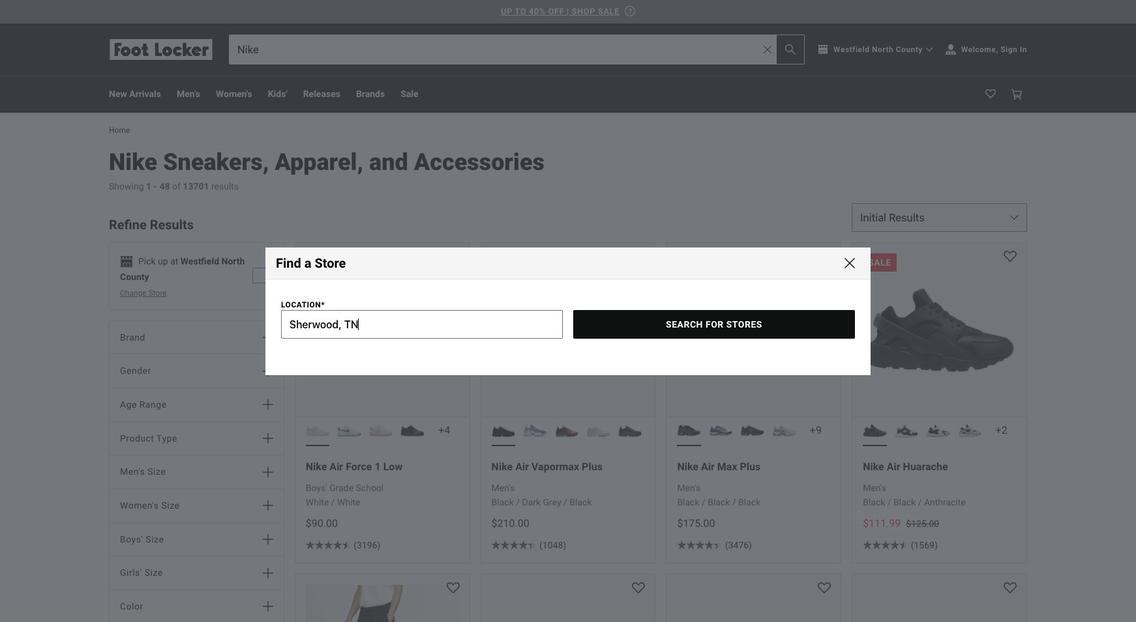 Task type: locate. For each thing, give the bounding box(es) containing it.
nike air huarache - men's white/black/grey image
[[895, 419, 918, 443]]

Enter address, city or post code search field
[[281, 310, 563, 339]]

nike air force 1 low - boys' grade school white/malachite image
[[337, 419, 361, 443]]

nike air vapormax plus - men's black/bright crimson/white image
[[555, 419, 579, 443]]

manage favorites - nike dunk low - women's image
[[1004, 583, 1017, 596]]

manage favorites - nike dunk low - men's image
[[818, 583, 831, 596]]

nike air force 1 low - boys' grade school pink foam/white/elemental pink image
[[369, 419, 393, 443]]

nike air huarache - men's gray/black/navy image
[[958, 419, 982, 443]]

None search field
[[229, 34, 805, 64]]

nike air max plus - men's white/marina image
[[772, 419, 796, 443]]

primary element
[[98, 76, 1038, 113]]

more information about up to 40% off | shop sale promotion image
[[625, 6, 635, 16]]

toolbar
[[109, 76, 752, 113]]

Search search field
[[230, 35, 804, 64]]

nike air vapormax plus - men's white/fierce purple/aurora green image
[[523, 419, 547, 443]]

nike air vapormax plus - men's white/pure platinum/white image
[[586, 419, 610, 443]]

search results region
[[284, 203, 1027, 623]]

dialog
[[265, 248, 871, 375]]

None search field
[[271, 300, 855, 349]]

cart: 0 items image
[[1012, 89, 1022, 99]]

manage favorites - nike club joggers - men's image
[[446, 583, 460, 596]]

my favorites image
[[985, 89, 996, 99]]

nike air max plus - men's purple/teal/black image
[[709, 419, 733, 443]]

nike air vapormax plus - men's black/dark grey/black image
[[491, 419, 515, 443]]

search filters element
[[109, 203, 284, 623]]



Task type: vqa. For each thing, say whether or not it's contained in the screenshot.
my favorites image
yes



Task type: describe. For each thing, give the bounding box(es) containing it.
nike air force 1 low - boys' grade school white/white image
[[306, 419, 330, 443]]

nike air vapormax plus - men's black/metallic gold/anthracite image
[[618, 419, 642, 443]]

close find a store image
[[845, 258, 855, 268]]

nike air huarache - men's white/black/black image
[[926, 419, 950, 443]]

foot locker logo links to the home page image
[[109, 39, 213, 60]]

search submit image
[[785, 44, 796, 54]]

manage favorites - nike air max 270 - women's image
[[632, 583, 645, 596]]

nike air max plus - men's grey/black/volt image
[[741, 419, 764, 443]]

nike air max plus - men's black/black/black image
[[677, 419, 701, 443]]

nike air force 1 low - boys' grade school black/black image
[[401, 419, 425, 443]]

manage favorites - nike air huarache - men's image
[[1004, 251, 1017, 264]]

clear search field text image
[[764, 45, 772, 53]]

nike air huarache - men's black/black/anthracite image
[[863, 419, 887, 443]]



